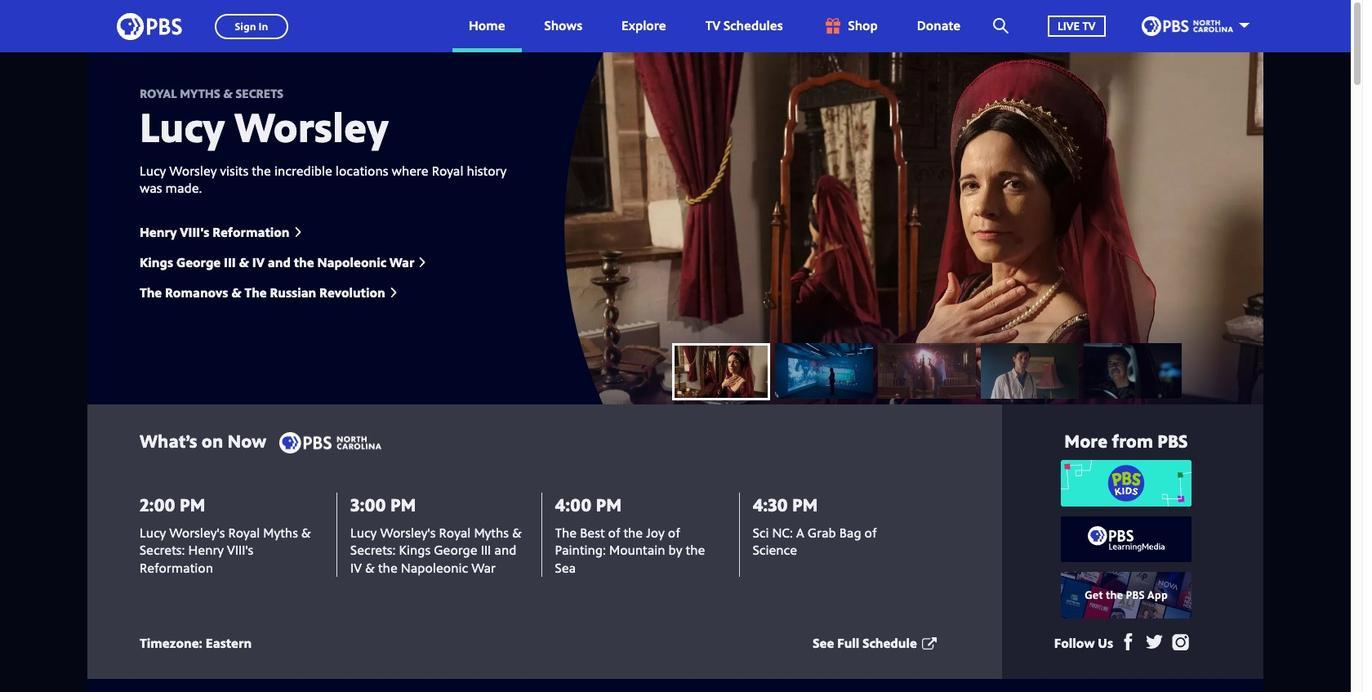 Task type: vqa. For each thing, say whether or not it's contained in the screenshot.
War inside the 3:00 PM Lucy Worsley's Royal Myths & Secrets: Kings George III and IV & the Napoleonic War
yes



Task type: locate. For each thing, give the bounding box(es) containing it.
& inside 2:00 pm lucy worsley's royal myths & secrets: henry viii's reformation
[[301, 524, 311, 542]]

secrets: for 3:00
[[351, 541, 396, 559]]

worsley's inside 3:00 pm lucy worsley's royal myths & secrets: kings george iii and iv & the napoleonic war
[[380, 524, 436, 542]]

worsley's inside 2:00 pm lucy worsley's royal myths & secrets: henry viii's reformation
[[169, 524, 225, 542]]

painting:
[[555, 541, 606, 559]]

henry inside 2:00 pm lucy worsley's royal myths & secrets: henry viii's reformation
[[188, 541, 224, 559]]

follow
[[1055, 634, 1095, 652]]

native america element
[[1084, 343, 1182, 398]]

1 horizontal spatial viii's
[[227, 541, 254, 559]]

iv down 3:00
[[351, 559, 362, 577]]

sci
[[753, 524, 769, 542]]

1 vertical spatial war
[[472, 559, 496, 577]]

secrets: down 2:00
[[140, 541, 185, 559]]

myths
[[180, 85, 220, 101], [263, 524, 298, 542], [474, 524, 509, 542]]

1 horizontal spatial of
[[668, 524, 680, 542]]

pbs learningmedia image
[[1088, 526, 1166, 553]]

the up russian on the top left of page
[[294, 253, 314, 271]]

0 horizontal spatial worsley's
[[169, 524, 225, 542]]

kings george iii & iv and the napoleonic war link
[[140, 253, 428, 271]]

2 worsley's from the left
[[380, 524, 436, 542]]

donate link
[[901, 0, 977, 52]]

1 horizontal spatial and
[[495, 541, 517, 559]]

0 vertical spatial viii's
[[180, 223, 209, 241]]

lucy worsley visits the incredible locations where royal history was made. link
[[140, 162, 507, 197]]

iv
[[252, 253, 265, 271], [351, 559, 362, 577]]

myths inside 2:00 pm lucy worsley's royal myths & secrets: henry viii's reformation
[[263, 524, 298, 542]]

2 secrets: from the left
[[351, 541, 396, 559]]

the romanovs & the russian revolution link
[[140, 284, 399, 302]]

and inside 3:00 pm lucy worsley's royal myths & secrets: kings george iii and iv & the napoleonic war
[[495, 541, 517, 559]]

revolution
[[320, 284, 385, 302]]

search image
[[994, 18, 1009, 34]]

pm right 2:00
[[180, 492, 205, 516]]

us
[[1099, 634, 1114, 652]]

reformation inside 2:00 pm lucy worsley's royal myths & secrets: henry viii's reformation
[[140, 559, 213, 577]]

4:30
[[753, 492, 788, 516]]

4:30 pm sci nc: a grab bag of science
[[753, 492, 877, 559]]

of right joy
[[668, 524, 680, 542]]

kings
[[140, 253, 173, 271], [399, 541, 431, 559]]

george
[[176, 253, 221, 271], [434, 541, 478, 559]]

now
[[228, 428, 267, 453]]

war
[[390, 253, 415, 271], [472, 559, 496, 577]]

0 horizontal spatial iii
[[224, 253, 236, 271]]

made.
[[166, 179, 202, 197]]

lucy inside 2:00 pm lucy worsley's royal myths & secrets: henry viii's reformation
[[140, 524, 166, 542]]

and up the romanovs & the russian revolution link
[[268, 253, 291, 271]]

1 horizontal spatial kings
[[399, 541, 431, 559]]

romanovs
[[165, 284, 228, 302]]

0 horizontal spatial of
[[608, 524, 621, 542]]

3:00
[[351, 492, 386, 516]]

1 vertical spatial and
[[495, 541, 517, 559]]

4:00
[[555, 492, 592, 516]]

0 vertical spatial and
[[268, 253, 291, 271]]

follow us
[[1055, 634, 1114, 652]]

1 horizontal spatial worsley
[[235, 99, 389, 154]]

kings inside 3:00 pm lucy worsley's royal myths & secrets: kings george iii and iv & the napoleonic war
[[399, 541, 431, 559]]

donate
[[918, 17, 961, 35]]

nc:
[[773, 524, 794, 542]]

1 of from the left
[[608, 524, 621, 542]]

shows
[[545, 17, 583, 35]]

lucy down 3:00
[[351, 524, 377, 542]]

lucy up made.
[[140, 99, 225, 154]]

explore link
[[606, 0, 683, 52]]

henry viii's reformation
[[140, 223, 290, 241]]

1 secrets: from the left
[[140, 541, 185, 559]]

0 horizontal spatial myths
[[180, 85, 220, 101]]

0 horizontal spatial henry
[[140, 223, 177, 241]]

what's on now
[[140, 428, 267, 453]]

pm up a
[[793, 492, 818, 516]]

secrets: inside 2:00 pm lucy worsley's royal myths & secrets: henry viii's reformation
[[140, 541, 185, 559]]

1 worsley's from the left
[[169, 524, 225, 542]]

0 horizontal spatial pbs nc image
[[280, 432, 382, 454]]

royal
[[140, 85, 177, 101], [432, 162, 464, 180], [228, 524, 260, 542], [439, 524, 471, 542]]

1 horizontal spatial war
[[472, 559, 496, 577]]

pbs kids image
[[1061, 460, 1192, 507]]

lucy left visits
[[140, 162, 166, 180]]

1 vertical spatial worsley
[[169, 162, 217, 180]]

kings george iii & iv and the napoleonic war
[[140, 253, 415, 271]]

2 of from the left
[[668, 524, 680, 542]]

pbs image
[[117, 8, 182, 45]]

4 pm from the left
[[793, 492, 818, 516]]

shop link
[[806, 0, 895, 52]]

1 horizontal spatial myths
[[263, 524, 298, 542]]

1 horizontal spatial iii
[[481, 541, 491, 559]]

1 vertical spatial george
[[434, 541, 478, 559]]

2 pm from the left
[[391, 492, 416, 516]]

& inside royal myths & secrets lucy worsley lucy worsley visits the incredible locations where royal history was made.
[[223, 85, 233, 101]]

of
[[608, 524, 621, 542], [668, 524, 680, 542], [865, 524, 877, 542]]

the romanovs & the russian revolution
[[140, 284, 385, 302]]

1 vertical spatial napoleonic
[[401, 559, 468, 577]]

myths inside 3:00 pm lucy worsley's royal myths & secrets: kings george iii and iv & the napoleonic war
[[474, 524, 509, 542]]

myths for 3:00 pm
[[474, 524, 509, 542]]

&
[[223, 85, 233, 101], [239, 253, 249, 271], [231, 284, 242, 302], [301, 524, 311, 542], [512, 524, 522, 542], [365, 559, 375, 577]]

viii's
[[180, 223, 209, 241], [227, 541, 254, 559]]

tv
[[706, 17, 721, 35], [1083, 18, 1096, 33]]

schedules
[[724, 17, 783, 35]]

of right bag
[[865, 524, 877, 542]]

lucy down 2:00
[[140, 524, 166, 542]]

3:00 pm lucy worsley's royal myths & secrets: kings george iii and iv & the napoleonic war
[[351, 492, 522, 577]]

1 vertical spatial iii
[[481, 541, 491, 559]]

1 horizontal spatial secrets:
[[351, 541, 396, 559]]

locations
[[336, 162, 389, 180]]

0 horizontal spatial war
[[390, 253, 415, 271]]

the right by
[[686, 541, 705, 559]]

lucy
[[140, 99, 225, 154], [140, 162, 166, 180], [140, 524, 166, 542], [351, 524, 377, 542]]

follow pbs on twitter (opens in new window) image
[[1146, 634, 1164, 651]]

of right best
[[608, 524, 621, 542]]

visits
[[220, 162, 249, 180]]

secrets:
[[140, 541, 185, 559], [351, 541, 396, 559]]

0 vertical spatial henry
[[140, 223, 177, 241]]

1 horizontal spatial napoleonic
[[401, 559, 468, 577]]

1 vertical spatial viii's
[[227, 541, 254, 559]]

worsley's down 2:00
[[169, 524, 225, 542]]

0 horizontal spatial and
[[268, 253, 291, 271]]

pm up best
[[596, 492, 622, 516]]

eastern
[[206, 634, 252, 652]]

iii
[[224, 253, 236, 271], [481, 541, 491, 559]]

lucy worsley link
[[140, 99, 389, 154]]

0 horizontal spatial tv
[[706, 17, 721, 35]]

pbs nc image
[[1142, 16, 1234, 36], [280, 432, 382, 454]]

3 of from the left
[[865, 524, 877, 542]]

worsley
[[235, 99, 389, 154], [169, 162, 217, 180]]

0 vertical spatial worsley
[[235, 99, 389, 154]]

pm inside 4:00 pm the best of the joy of painting: mountain by the sea
[[596, 492, 622, 516]]

war inside 3:00 pm lucy worsley's royal myths & secrets: kings george iii and iv & the napoleonic war
[[472, 559, 496, 577]]

3 pm from the left
[[596, 492, 622, 516]]

the
[[140, 284, 162, 302], [245, 284, 267, 302], [555, 524, 577, 542]]

1 horizontal spatial the
[[245, 284, 267, 302]]

1 horizontal spatial worsley's
[[380, 524, 436, 542]]

history
[[467, 162, 507, 180]]

1 horizontal spatial iv
[[351, 559, 362, 577]]

worsley left visits
[[169, 162, 217, 180]]

where
[[392, 162, 429, 180]]

reformation down 2:00
[[140, 559, 213, 577]]

and
[[268, 253, 291, 271], [495, 541, 517, 559]]

bag
[[840, 524, 862, 542]]

2 horizontal spatial the
[[555, 524, 577, 542]]

timezone:
[[140, 634, 203, 652]]

pbs app image
[[1061, 572, 1192, 619]]

0 vertical spatial napoleonic
[[317, 253, 387, 271]]

reformation up kings george iii & iv and the napoleonic war
[[213, 223, 290, 241]]

worsley's down 3:00
[[380, 524, 436, 542]]

2 horizontal spatial of
[[865, 524, 877, 542]]

iv up the romanovs & the russian revolution
[[252, 253, 265, 271]]

pm inside 2:00 pm lucy worsley's royal myths & secrets: henry viii's reformation
[[180, 492, 205, 516]]

1 vertical spatial reformation
[[140, 559, 213, 577]]

worsley up 'incredible'
[[235, 99, 389, 154]]

the inside 3:00 pm lucy worsley's royal myths & secrets: kings george iii and iv & the napoleonic war
[[378, 559, 398, 577]]

worsley's
[[169, 524, 225, 542], [380, 524, 436, 542]]

more
[[1065, 428, 1108, 453]]

the down kings george iii & iv and the napoleonic war
[[245, 284, 267, 302]]

iii left sea
[[481, 541, 491, 559]]

of inside 4:30 pm sci nc: a grab bag of science
[[865, 524, 877, 542]]

the right visits
[[252, 162, 271, 180]]

worsley's for 3:00 pm
[[380, 524, 436, 542]]

of for 4:00 pm
[[668, 524, 680, 542]]

the down 3:00
[[378, 559, 398, 577]]

schedule
[[863, 634, 918, 652]]

the left the romanovs
[[140, 284, 162, 302]]

the
[[252, 162, 271, 180], [294, 253, 314, 271], [624, 524, 643, 542], [686, 541, 705, 559], [378, 559, 398, 577]]

henry
[[140, 223, 177, 241], [188, 541, 224, 559]]

napoleonic
[[317, 253, 387, 271], [401, 559, 468, 577]]

pm inside 4:30 pm sci nc: a grab bag of science
[[793, 492, 818, 516]]

tv left the schedules
[[706, 17, 721, 35]]

1 vertical spatial kings
[[399, 541, 431, 559]]

pm for 3:00 pm
[[391, 492, 416, 516]]

1 vertical spatial henry
[[188, 541, 224, 559]]

0 vertical spatial iv
[[252, 253, 265, 271]]

0 vertical spatial pbs nc image
[[1142, 16, 1234, 36]]

0 vertical spatial iii
[[224, 253, 236, 271]]

pm right 3:00
[[391, 492, 416, 516]]

pm inside 3:00 pm lucy worsley's royal myths & secrets: kings george iii and iv & the napoleonic war
[[391, 492, 416, 516]]

0 vertical spatial kings
[[140, 253, 173, 271]]

royal inside 3:00 pm lucy worsley's royal myths & secrets: kings george iii and iv & the napoleonic war
[[439, 524, 471, 542]]

of for 4:30 pm
[[865, 524, 877, 542]]

1 horizontal spatial henry
[[188, 541, 224, 559]]

secrets
[[236, 85, 283, 101]]

0 horizontal spatial kings
[[140, 253, 173, 271]]

royal inside 2:00 pm lucy worsley's royal myths & secrets: henry viii's reformation
[[228, 524, 260, 542]]

iv inside 3:00 pm lucy worsley's royal myths & secrets: kings george iii and iv & the napoleonic war
[[351, 559, 362, 577]]

secrets: down 3:00
[[351, 541, 396, 559]]

1 horizontal spatial george
[[434, 541, 478, 559]]

secrets: for 2:00
[[140, 541, 185, 559]]

the inside royal myths & secrets lucy worsley lucy worsley visits the incredible locations where royal history was made.
[[252, 162, 271, 180]]

best of our state element
[[878, 343, 977, 398]]

0 horizontal spatial secrets:
[[140, 541, 185, 559]]

science
[[753, 541, 798, 559]]

tv right live
[[1083, 18, 1096, 33]]

0 vertical spatial reformation
[[213, 223, 290, 241]]

iii down henry viii's reformation link
[[224, 253, 236, 271]]

2 horizontal spatial myths
[[474, 524, 509, 542]]

the left best
[[555, 524, 577, 542]]

0 horizontal spatial george
[[176, 253, 221, 271]]

secrets: inside 3:00 pm lucy worsley's royal myths & secrets: kings george iii and iv & the napoleonic war
[[351, 541, 396, 559]]

and left sea
[[495, 541, 517, 559]]

reformation
[[213, 223, 290, 241], [140, 559, 213, 577]]

pbs presents element
[[775, 343, 874, 398]]

1 vertical spatial iv
[[351, 559, 362, 577]]

pm
[[180, 492, 205, 516], [391, 492, 416, 516], [596, 492, 622, 516], [793, 492, 818, 516]]

1 pm from the left
[[180, 492, 205, 516]]

live tv link
[[1032, 0, 1122, 52]]

by
[[669, 541, 683, 559]]

live
[[1058, 18, 1080, 33]]

pm for 4:00 pm
[[596, 492, 622, 516]]



Task type: describe. For each thing, give the bounding box(es) containing it.
grab
[[808, 524, 837, 542]]

from
[[1113, 428, 1154, 453]]

george inside 3:00 pm lucy worsley's royal myths & secrets: kings george iii and iv & the napoleonic war
[[434, 541, 478, 559]]

0 horizontal spatial worsley
[[169, 162, 217, 180]]

home
[[469, 17, 505, 35]]

viii's inside 2:00 pm lucy worsley's royal myths & secrets: henry viii's reformation
[[227, 541, 254, 559]]

1 horizontal spatial pbs nc image
[[1142, 16, 1234, 36]]

pbs
[[1158, 428, 1189, 453]]

explore
[[622, 17, 667, 35]]

see full schedule link
[[813, 634, 937, 653]]

pm for 4:30 pm
[[793, 492, 818, 516]]

joy
[[647, 524, 665, 542]]

masterpiece element
[[981, 343, 1079, 398]]

follow pbs on facebook (opens in new window) image
[[1120, 634, 1138, 651]]

shop
[[849, 17, 878, 35]]

napoleonic inside 3:00 pm lucy worsley's royal myths & secrets: kings george iii and iv & the napoleonic war
[[401, 559, 468, 577]]

1 horizontal spatial tv
[[1083, 18, 1096, 33]]

worsley's for 2:00 pm
[[169, 524, 225, 542]]

royal myths & secrets link
[[140, 85, 507, 101]]

0 horizontal spatial viii's
[[180, 223, 209, 241]]

1 vertical spatial pbs nc image
[[280, 432, 382, 454]]

the inside 4:00 pm the best of the joy of painting: mountain by the sea
[[555, 524, 577, 542]]

more from pbs
[[1065, 428, 1189, 453]]

see full schedule
[[813, 634, 918, 652]]

follow pbs on instagram (opens in new window) image
[[1173, 634, 1190, 651]]

lucy worsley image
[[673, 343, 771, 398]]

iii inside 3:00 pm lucy worsley's royal myths & secrets: kings george iii and iv & the napoleonic war
[[481, 541, 491, 559]]

incredible
[[275, 162, 332, 180]]

2:00
[[140, 492, 175, 516]]

myths for 2:00 pm
[[263, 524, 298, 542]]

full
[[838, 634, 860, 652]]

royal myths & secrets lucy worsley lucy worsley visits the incredible locations where royal history was made.
[[140, 85, 507, 197]]

myths inside royal myths & secrets lucy worsley lucy worsley visits the incredible locations where royal history was made.
[[180, 85, 220, 101]]

the left joy
[[624, 524, 643, 542]]

2:00 pm lucy worsley's royal myths & secrets: henry viii's reformation
[[140, 492, 311, 577]]

a
[[797, 524, 805, 542]]

henry viii's reformation link
[[140, 223, 303, 241]]

mountain
[[610, 541, 666, 559]]

home link
[[453, 0, 522, 52]]

tv schedules
[[706, 17, 783, 35]]

tv schedules link
[[689, 0, 800, 52]]

0 horizontal spatial iv
[[252, 253, 265, 271]]

live tv
[[1058, 18, 1096, 33]]

lucy inside 3:00 pm lucy worsley's royal myths & secrets: kings george iii and iv & the napoleonic war
[[351, 524, 377, 542]]

was
[[140, 179, 162, 197]]

on
[[202, 428, 223, 453]]

0 vertical spatial war
[[390, 253, 415, 271]]

russian
[[270, 284, 316, 302]]

sea
[[555, 559, 576, 577]]

4:00 pm the best of the joy of painting: mountain by the sea
[[555, 492, 705, 577]]

see
[[813, 634, 835, 652]]

best
[[580, 524, 605, 542]]

what's
[[140, 428, 197, 453]]

0 vertical spatial george
[[176, 253, 221, 271]]

pm for 2:00 pm
[[180, 492, 205, 516]]

timezone: eastern
[[140, 634, 252, 652]]

shows link
[[528, 0, 599, 52]]

0 horizontal spatial the
[[140, 284, 162, 302]]

0 horizontal spatial napoleonic
[[317, 253, 387, 271]]



